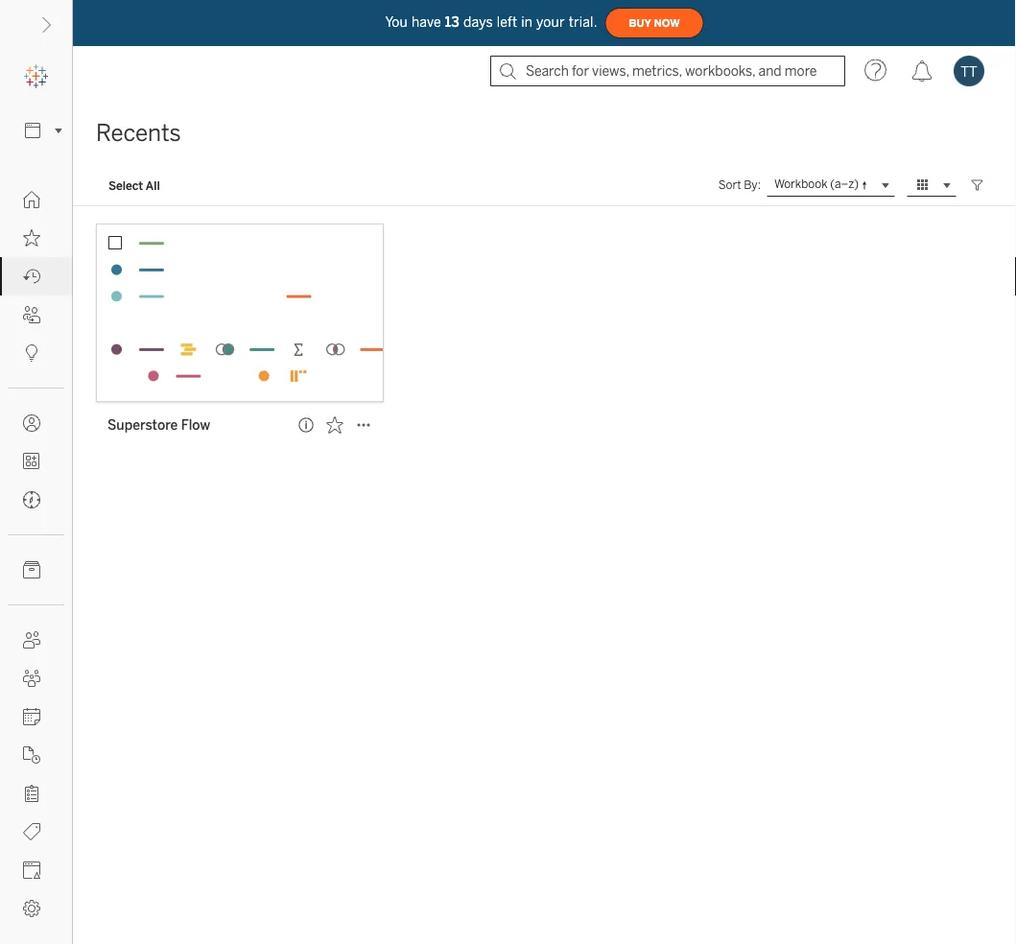 Task type: locate. For each thing, give the bounding box(es) containing it.
buy now
[[629, 17, 680, 29]]

sort
[[719, 178, 742, 192]]

sort by:
[[719, 178, 761, 192]]

you have 13 days left in your trial.
[[385, 14, 598, 30]]

all
[[146, 178, 160, 192]]

have
[[412, 14, 441, 30]]

workbook
[[775, 177, 828, 191]]

main navigation. press the up and down arrow keys to access links. element
[[0, 180, 72, 928]]

13
[[445, 14, 460, 30]]

workbook (a–z) button
[[767, 174, 896, 197]]

trial.
[[569, 14, 598, 30]]

in
[[522, 14, 533, 30]]

superstore flow
[[108, 417, 210, 433]]

buy now button
[[605, 8, 704, 38]]

your
[[537, 14, 565, 30]]



Task type: vqa. For each thing, say whether or not it's contained in the screenshot.
Superstore Flow
yes



Task type: describe. For each thing, give the bounding box(es) containing it.
Search for views, metrics, workbooks, and more text field
[[491, 56, 846, 86]]

navigation panel element
[[0, 58, 72, 928]]

select
[[108, 178, 143, 192]]

days
[[464, 14, 493, 30]]

select all button
[[96, 174, 173, 197]]

workbook (a–z)
[[775, 177, 859, 191]]

you
[[385, 14, 408, 30]]

select all
[[108, 178, 160, 192]]

(a–z)
[[831, 177, 859, 191]]

buy
[[629, 17, 652, 29]]

superstore
[[108, 417, 178, 433]]

grid view image
[[915, 177, 932, 194]]

by:
[[744, 178, 761, 192]]

left
[[497, 14, 518, 30]]

recents
[[96, 120, 181, 147]]

flow
[[181, 417, 210, 433]]

now
[[654, 17, 680, 29]]



